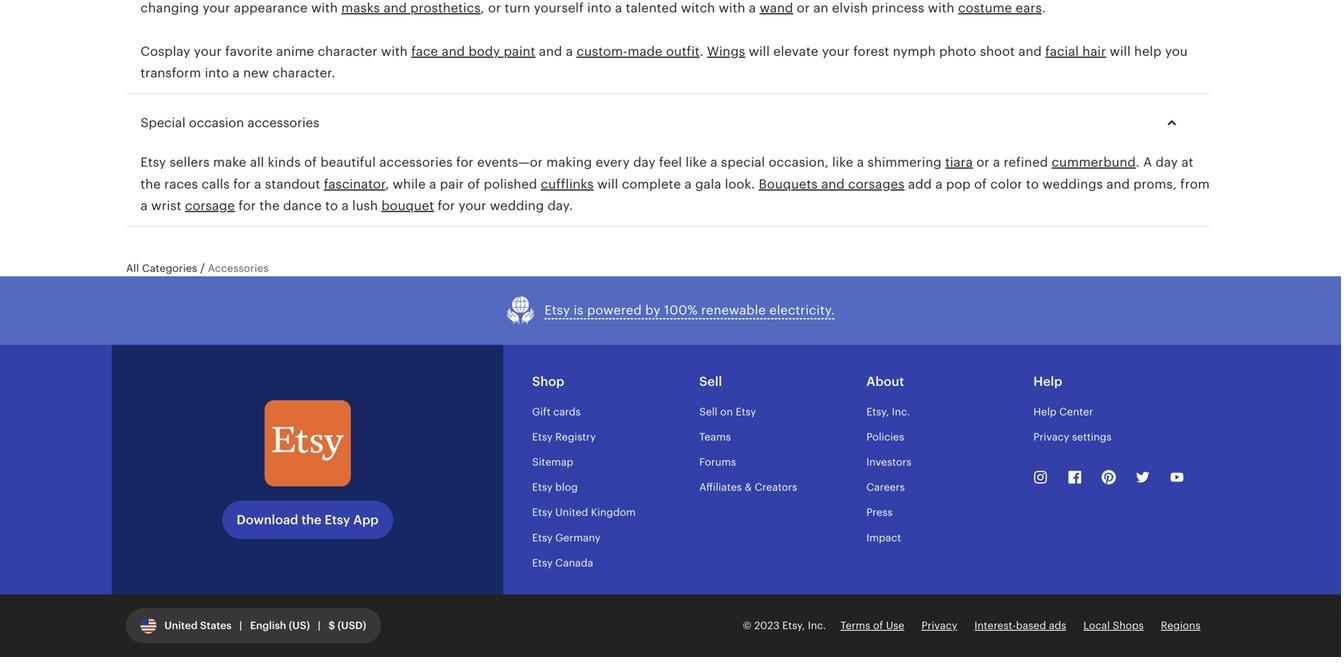 Task type: vqa. For each thing, say whether or not it's contained in the screenshot.
the left "."
yes



Task type: describe. For each thing, give the bounding box(es) containing it.
character.
[[272, 66, 335, 80]]

etsy is powered by 100% renewable electricity.
[[544, 304, 835, 318]]

etsy is powered by 100% renewable electricity. button
[[506, 296, 835, 326]]

2 horizontal spatial with
[[928, 1, 955, 15]]

. inside . a day at the races calls for a standout
[[1136, 155, 1140, 170]]

calls
[[202, 177, 230, 191]]

making
[[546, 155, 592, 170]]

of right kinds
[[304, 155, 317, 170]]

help center link
[[1033, 406, 1093, 418]]

(us)
[[289, 620, 310, 632]]

etsy for etsy registry
[[532, 431, 553, 443]]

lush
[[352, 199, 378, 213]]

0 horizontal spatial your
[[194, 44, 222, 58]]

a up corsages
[[857, 155, 864, 170]]

wings
[[707, 44, 745, 58]]

us image
[[140, 618, 156, 634]]

to inside add a pop of color to weddings and proms, from a wrist
[[1026, 177, 1039, 191]]

1 vertical spatial .
[[700, 44, 704, 58]]

all
[[126, 263, 139, 275]]

privacy for privacy link
[[921, 620, 957, 632]]

(usd)
[[338, 620, 366, 632]]

occasion,
[[769, 155, 829, 170]]

special
[[721, 155, 765, 170]]

2 horizontal spatial or
[[976, 155, 989, 170]]

impact
[[866, 532, 901, 544]]

etsy germany
[[532, 532, 600, 544]]

elevate
[[773, 44, 818, 58]]

0 horizontal spatial or
[[488, 1, 501, 15]]

complete
[[622, 177, 681, 191]]

witch
[[681, 1, 715, 15]]

united states   |   english (us)   |   $ (usd)
[[159, 620, 366, 632]]

download the etsy app
[[237, 513, 379, 528]]

categories
[[142, 263, 197, 275]]

standout
[[265, 177, 320, 191]]

blog
[[555, 482, 578, 494]]

made
[[628, 44, 663, 58]]

all categories link
[[126, 262, 197, 275]]

renewable
[[701, 304, 766, 318]]

1 | from the left
[[239, 620, 242, 632]]

1 like from the left
[[686, 155, 707, 170]]

an
[[813, 1, 828, 15]]

on
[[720, 406, 733, 418]]

the inside . a day at the races calls for a standout
[[140, 177, 161, 191]]

affiliates & creators link
[[699, 482, 797, 494]]

bouquet link
[[381, 199, 434, 213]]

etsy sellers make all kinds of beautiful accessories for events—or making every day feel like a special occasion, like a shimmering tiara or a refined cummerbund
[[140, 155, 1136, 170]]

2 like from the left
[[832, 155, 853, 170]]

favorite
[[225, 44, 273, 58]]

2 | from the left
[[318, 620, 321, 632]]

kingdom
[[591, 507, 636, 519]]

for down pair at the top left of page
[[438, 199, 455, 213]]

wings link
[[707, 44, 745, 58]]

pair
[[440, 177, 464, 191]]

proms,
[[1133, 177, 1177, 191]]

by
[[645, 304, 661, 318]]

pop
[[946, 177, 971, 191]]

all categories / accessories
[[126, 262, 269, 275]]

etsy germany link
[[532, 532, 600, 544]]

day inside . a day at the races calls for a standout
[[1156, 155, 1178, 170]]

gift cards link
[[532, 406, 581, 418]]

a up gala on the right of the page
[[710, 155, 718, 170]]

terms
[[840, 620, 870, 632]]

sell for sell on etsy
[[699, 406, 717, 418]]

affiliates & creators
[[699, 482, 797, 494]]

creators
[[755, 482, 797, 494]]

cards
[[553, 406, 581, 418]]

&
[[745, 482, 752, 494]]

etsy, inc.
[[866, 406, 910, 418]]

interest-based ads
[[974, 620, 1066, 632]]

0 horizontal spatial ,
[[385, 177, 389, 191]]

0 vertical spatial inc.
[[892, 406, 910, 418]]

etsy for etsy germany
[[532, 532, 553, 544]]

interest-
[[974, 620, 1016, 632]]

custom-
[[577, 44, 628, 58]]

etsy registry
[[532, 431, 596, 443]]

face
[[411, 44, 438, 58]]

look.
[[725, 177, 755, 191]]

and right paint
[[539, 44, 562, 58]]

masks
[[341, 1, 380, 15]]

hair
[[1082, 44, 1106, 58]]

etsy for etsy blog
[[532, 482, 553, 494]]

character
[[318, 44, 378, 58]]

custom-made outfit link
[[577, 44, 700, 58]]

regions
[[1161, 620, 1201, 632]]

regions button
[[1161, 619, 1201, 634]]

settings
[[1072, 431, 1112, 443]]

canada
[[555, 557, 593, 569]]

forums link
[[699, 457, 736, 469]]

privacy settings link
[[1033, 431, 1112, 443]]

weddings
[[1042, 177, 1103, 191]]

corsage
[[185, 199, 235, 213]]

investors
[[866, 457, 912, 469]]

add a pop of color to weddings and proms, from a wrist
[[140, 177, 1210, 213]]

transform
[[140, 66, 201, 80]]

© 2023 etsy, inc.
[[743, 620, 826, 632]]

impact link
[[866, 532, 901, 544]]

a right add
[[935, 177, 943, 191]]

1 horizontal spatial with
[[719, 1, 745, 15]]

add
[[908, 177, 932, 191]]

into inside will help you transform into a new character.
[[205, 66, 229, 80]]

forums
[[699, 457, 736, 469]]

etsy canada
[[532, 557, 593, 569]]

germany
[[555, 532, 600, 544]]

and right masks
[[384, 1, 407, 15]]

and inside add a pop of color to weddings and proms, from a wrist
[[1106, 177, 1130, 191]]

tiara
[[945, 155, 973, 170]]

gift cards
[[532, 406, 581, 418]]

make
[[213, 155, 246, 170]]

wrist
[[151, 199, 181, 213]]

masks and prosthetics link
[[341, 1, 481, 15]]

terms of use
[[840, 620, 904, 632]]

talented
[[626, 1, 677, 15]]

privacy settings
[[1033, 431, 1112, 443]]

is
[[574, 304, 584, 318]]

1 vertical spatial to
[[325, 199, 338, 213]]

a left pair at the top left of page
[[429, 177, 436, 191]]



Task type: locate. For each thing, give the bounding box(es) containing it.
your left the favorite
[[194, 44, 222, 58]]

prosthetics
[[410, 1, 481, 15]]

tiara link
[[945, 155, 973, 170]]

0 vertical spatial to
[[1026, 177, 1039, 191]]

to down refined
[[1026, 177, 1039, 191]]

0 horizontal spatial privacy
[[921, 620, 957, 632]]

a left new
[[232, 66, 240, 80]]

inc. left terms
[[808, 620, 826, 632]]

2 horizontal spatial the
[[301, 513, 321, 528]]

2 vertical spatial the
[[301, 513, 321, 528]]

1 horizontal spatial .
[[1042, 1, 1046, 15]]

download
[[237, 513, 298, 528]]

0 horizontal spatial .
[[700, 44, 704, 58]]

ears
[[1016, 1, 1042, 15]]

etsy left blog
[[532, 482, 553, 494]]

0 vertical spatial the
[[140, 177, 161, 191]]

of
[[304, 155, 317, 170], [467, 177, 480, 191], [974, 177, 987, 191], [873, 620, 883, 632]]

face and body paint link
[[411, 44, 535, 58]]

the
[[140, 177, 161, 191], [259, 199, 280, 213], [301, 513, 321, 528]]

accessories inside dropdown button
[[247, 116, 319, 130]]

at
[[1181, 155, 1193, 170]]

etsy up races
[[140, 155, 166, 170]]

shimmering
[[868, 155, 942, 170]]

1 horizontal spatial ,
[[481, 1, 485, 15]]

or
[[488, 1, 501, 15], [797, 1, 810, 15], [976, 155, 989, 170]]

etsy,
[[866, 406, 889, 418], [782, 620, 805, 632]]

0 horizontal spatial day
[[633, 155, 656, 170]]

©
[[743, 620, 752, 632]]

0 vertical spatial etsy,
[[866, 406, 889, 418]]

masks and prosthetics , or turn yourself into a talented witch with a wand or an elvish princess with costume ears .
[[341, 1, 1046, 15]]

states
[[200, 620, 232, 632]]

will inside will help you transform into a new character.
[[1110, 44, 1131, 58]]

1 vertical spatial sell
[[699, 406, 717, 418]]

1 vertical spatial the
[[259, 199, 280, 213]]

sitemap link
[[532, 457, 573, 469]]

1 vertical spatial privacy
[[921, 620, 957, 632]]

corsage link
[[185, 199, 235, 213]]

a left wrist
[[140, 199, 148, 213]]

etsy left canada
[[532, 557, 553, 569]]

1 horizontal spatial into
[[587, 1, 612, 15]]

your left forest
[[822, 44, 850, 58]]

color
[[990, 177, 1023, 191]]

day up "complete"
[[633, 155, 656, 170]]

, left turn
[[481, 1, 485, 15]]

1 horizontal spatial inc.
[[892, 406, 910, 418]]

sell for sell
[[699, 375, 722, 389]]

your down pair at the top left of page
[[459, 199, 486, 213]]

investors link
[[866, 457, 912, 469]]

bouquet
[[381, 199, 434, 213]]

corsage for the dance to a lush bouquet for your wedding day.
[[185, 199, 573, 213]]

will down every
[[597, 177, 618, 191]]

1 vertical spatial accessories
[[379, 155, 453, 170]]

will right wings
[[749, 44, 770, 58]]

1 horizontal spatial or
[[797, 1, 810, 15]]

like up bouquets and corsages link
[[832, 155, 853, 170]]

corsages
[[848, 177, 905, 191]]

2 sell from the top
[[699, 406, 717, 418]]

1 horizontal spatial day
[[1156, 155, 1178, 170]]

day
[[633, 155, 656, 170], [1156, 155, 1178, 170]]

etsy for etsy sellers make all kinds of beautiful accessories for events—or making every day feel like a special occasion, like a shimmering tiara or a refined cummerbund
[[140, 155, 166, 170]]

etsy down etsy blog at the left of the page
[[532, 507, 553, 519]]

paint
[[504, 44, 535, 58]]

united down blog
[[555, 507, 588, 519]]

etsy left is
[[544, 304, 570, 318]]

while
[[393, 177, 426, 191]]

press link
[[866, 507, 893, 519]]

accessories up kinds
[[247, 116, 319, 130]]

$
[[328, 620, 335, 632]]

refined
[[1004, 155, 1048, 170]]

2 vertical spatial .
[[1136, 155, 1140, 170]]

privacy right use
[[921, 620, 957, 632]]

help left center
[[1033, 406, 1057, 418]]

0 horizontal spatial into
[[205, 66, 229, 80]]

sitemap
[[532, 457, 573, 469]]

etsy inside button
[[544, 304, 570, 318]]

0 horizontal spatial with
[[381, 44, 408, 58]]

into right yourself
[[587, 1, 612, 15]]

1 horizontal spatial will
[[749, 44, 770, 58]]

2 horizontal spatial will
[[1110, 44, 1131, 58]]

body
[[469, 44, 500, 58]]

accessories
[[208, 263, 269, 275]]

cufflinks
[[541, 177, 594, 191]]

special occasion accessories button
[[126, 104, 1196, 142]]

2 day from the left
[[1156, 155, 1178, 170]]

0 vertical spatial united
[[555, 507, 588, 519]]

etsy registry link
[[532, 431, 596, 443]]

1 vertical spatial etsy,
[[782, 620, 805, 632]]

1 horizontal spatial the
[[259, 199, 280, 213]]

careers link
[[866, 482, 905, 494]]

etsy, right 2023
[[782, 620, 805, 632]]

a down all
[[254, 177, 261, 191]]

for down make
[[233, 177, 251, 191]]

into down the favorite
[[205, 66, 229, 80]]

of right pop
[[974, 177, 987, 191]]

accessories up while
[[379, 155, 453, 170]]

sell
[[699, 375, 722, 389], [699, 406, 717, 418]]

and down occasion,
[[821, 177, 845, 191]]

with left face
[[381, 44, 408, 58]]

sell left "on"
[[699, 406, 717, 418]]

1 horizontal spatial like
[[832, 155, 853, 170]]

events—or
[[477, 155, 543, 170]]

occasion
[[189, 116, 244, 130]]

etsy united kingdom link
[[532, 507, 636, 519]]

will help you transform into a new character.
[[140, 44, 1188, 80]]

1 help from the top
[[1033, 375, 1062, 389]]

polished
[[484, 177, 537, 191]]

anime
[[276, 44, 314, 58]]

a left the custom-
[[566, 44, 573, 58]]

of left use
[[873, 620, 883, 632]]

or right tiara link
[[976, 155, 989, 170]]

etsy up 'etsy canada'
[[532, 532, 553, 544]]

and left facial
[[1018, 44, 1042, 58]]

privacy for privacy settings
[[1033, 431, 1069, 443]]

etsy united kingdom
[[532, 507, 636, 519]]

etsy down gift
[[532, 431, 553, 443]]

1 horizontal spatial your
[[459, 199, 486, 213]]

will
[[749, 44, 770, 58], [1110, 44, 1131, 58], [597, 177, 618, 191]]

terms of use link
[[840, 620, 904, 632]]

united right us icon
[[164, 620, 198, 632]]

of right pair at the top left of page
[[467, 177, 480, 191]]

etsy, up policies link
[[866, 406, 889, 418]]

fascinator
[[324, 177, 385, 191]]

or left an
[[797, 1, 810, 15]]

photo
[[939, 44, 976, 58]]

1 horizontal spatial united
[[555, 507, 588, 519]]

0 horizontal spatial accessories
[[247, 116, 319, 130]]

| right states
[[239, 620, 242, 632]]

1 day from the left
[[633, 155, 656, 170]]

1 horizontal spatial |
[[318, 620, 321, 632]]

2023
[[754, 620, 780, 632]]

careers
[[866, 482, 905, 494]]

ads
[[1049, 620, 1066, 632]]

for inside . a day at the races calls for a standout
[[233, 177, 251, 191]]

0 vertical spatial help
[[1033, 375, 1062, 389]]

help up help center link
[[1033, 375, 1062, 389]]

wand link
[[760, 1, 793, 15]]

teams link
[[699, 431, 731, 443]]

the up wrist
[[140, 177, 161, 191]]

etsy for etsy united kingdom
[[532, 507, 553, 519]]

a left talented
[[615, 1, 622, 15]]

like up gala on the right of the page
[[686, 155, 707, 170]]

cufflinks link
[[541, 177, 594, 191]]

download the etsy app link
[[222, 501, 393, 540]]

1 vertical spatial help
[[1033, 406, 1057, 418]]

1 vertical spatial united
[[164, 620, 198, 632]]

1 vertical spatial into
[[205, 66, 229, 80]]

2 horizontal spatial .
[[1136, 155, 1140, 170]]

cummerbund link
[[1052, 155, 1136, 170]]

policies link
[[866, 431, 904, 443]]

tab panel containing masks and prosthetics
[[126, 0, 1210, 227]]

etsy inside tab panel
[[140, 155, 166, 170]]

privacy down help center link
[[1033, 431, 1069, 443]]

day right a
[[1156, 155, 1178, 170]]

help for help
[[1033, 375, 1062, 389]]

for up pair at the top left of page
[[456, 155, 474, 170]]

. up facial
[[1042, 1, 1046, 15]]

1 vertical spatial ,
[[385, 177, 389, 191]]

0 horizontal spatial inc.
[[808, 620, 826, 632]]

for right the corsage
[[238, 199, 256, 213]]

the right download
[[301, 513, 321, 528]]

outfit
[[666, 44, 700, 58]]

a inside . a day at the races calls for a standout
[[254, 177, 261, 191]]

with right princess
[[928, 1, 955, 15]]

0 vertical spatial sell
[[699, 375, 722, 389]]

day.
[[548, 199, 573, 213]]

sell up "on"
[[699, 375, 722, 389]]

a left gala on the right of the page
[[685, 177, 692, 191]]

english
[[250, 620, 286, 632]]

inc. up policies link
[[892, 406, 910, 418]]

| left $
[[318, 620, 321, 632]]

based
[[1016, 620, 1046, 632]]

0 horizontal spatial like
[[686, 155, 707, 170]]

or left turn
[[488, 1, 501, 15]]

and down 'cummerbund'
[[1106, 177, 1130, 191]]

with right witch
[[719, 1, 745, 15]]

etsy canada link
[[532, 557, 593, 569]]

0 vertical spatial into
[[587, 1, 612, 15]]

a left the wand link
[[749, 1, 756, 15]]

2 help from the top
[[1033, 406, 1057, 418]]

to
[[1026, 177, 1039, 191], [325, 199, 338, 213]]

etsy left app
[[325, 513, 350, 528]]

. left wings
[[700, 44, 704, 58]]

and
[[384, 1, 407, 15], [442, 44, 465, 58], [539, 44, 562, 58], [1018, 44, 1042, 58], [821, 177, 845, 191], [1106, 177, 1130, 191]]

etsy for etsy canada
[[532, 557, 553, 569]]

registry
[[555, 431, 596, 443]]

help for help center
[[1033, 406, 1057, 418]]

etsy right "on"
[[736, 406, 756, 418]]

1 horizontal spatial to
[[1026, 177, 1039, 191]]

special
[[140, 116, 186, 130]]

0 horizontal spatial to
[[325, 199, 338, 213]]

nymph
[[893, 44, 936, 58]]

0 vertical spatial accessories
[[247, 116, 319, 130]]

shoot
[[980, 44, 1015, 58]]

0 horizontal spatial the
[[140, 177, 161, 191]]

0 horizontal spatial will
[[597, 177, 618, 191]]

beautiful
[[320, 155, 376, 170]]

1 horizontal spatial etsy,
[[866, 406, 889, 418]]

cosplay your favorite anime character with face and body paint and a custom-made outfit . wings will elevate your forest nymph photo shoot and facial hair
[[140, 44, 1106, 58]]

0 vertical spatial ,
[[481, 1, 485, 15]]

, left while
[[385, 177, 389, 191]]

help center
[[1033, 406, 1093, 418]]

0 vertical spatial privacy
[[1033, 431, 1069, 443]]

you
[[1165, 44, 1188, 58]]

a inside will help you transform into a new character.
[[232, 66, 240, 80]]

. a day at the races calls for a standout
[[140, 155, 1193, 191]]

sell on etsy
[[699, 406, 756, 418]]

0 vertical spatial .
[[1042, 1, 1046, 15]]

etsy for etsy is powered by 100% renewable electricity.
[[544, 304, 570, 318]]

gift
[[532, 406, 551, 418]]

1 horizontal spatial privacy
[[1033, 431, 1069, 443]]

. left a
[[1136, 155, 1140, 170]]

powered
[[587, 304, 642, 318]]

1 sell from the top
[[699, 375, 722, 389]]

interest-based ads link
[[974, 620, 1066, 632]]

of inside add a pop of color to weddings and proms, from a wrist
[[974, 177, 987, 191]]

0 horizontal spatial |
[[239, 620, 242, 632]]

1 vertical spatial inc.
[[808, 620, 826, 632]]

1 horizontal spatial accessories
[[379, 155, 453, 170]]

privacy
[[1033, 431, 1069, 443], [921, 620, 957, 632]]

0 horizontal spatial united
[[164, 620, 198, 632]]

policies
[[866, 431, 904, 443]]

and right face
[[442, 44, 465, 58]]

tab panel
[[126, 0, 1210, 227]]

2 horizontal spatial your
[[822, 44, 850, 58]]

a up color
[[993, 155, 1000, 170]]

to right dance
[[325, 199, 338, 213]]

will right hair
[[1110, 44, 1131, 58]]

about
[[866, 375, 904, 389]]

0 horizontal spatial etsy,
[[782, 620, 805, 632]]

a left lush
[[342, 199, 349, 213]]

the down standout
[[259, 199, 280, 213]]

feel
[[659, 155, 682, 170]]



